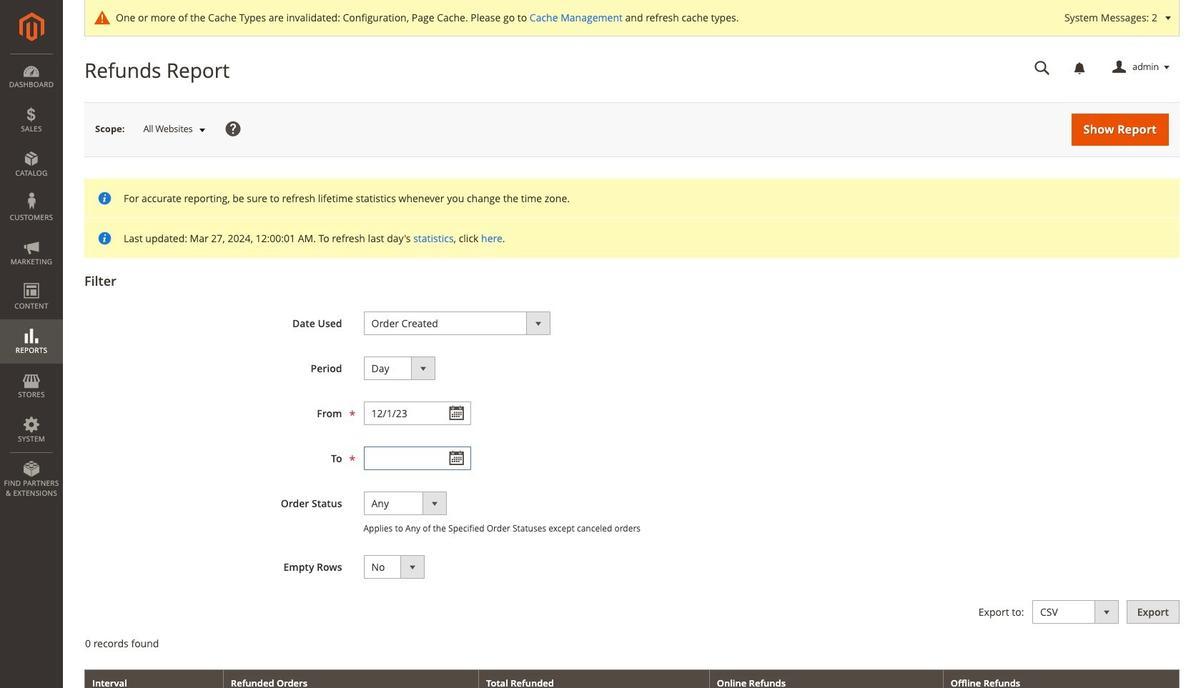 Task type: locate. For each thing, give the bounding box(es) containing it.
magento admin panel image
[[19, 12, 44, 41]]

None text field
[[1025, 55, 1061, 80], [364, 402, 471, 425], [364, 447, 471, 471], [1025, 55, 1061, 80], [364, 402, 471, 425], [364, 447, 471, 471]]

menu bar
[[0, 54, 63, 506]]



